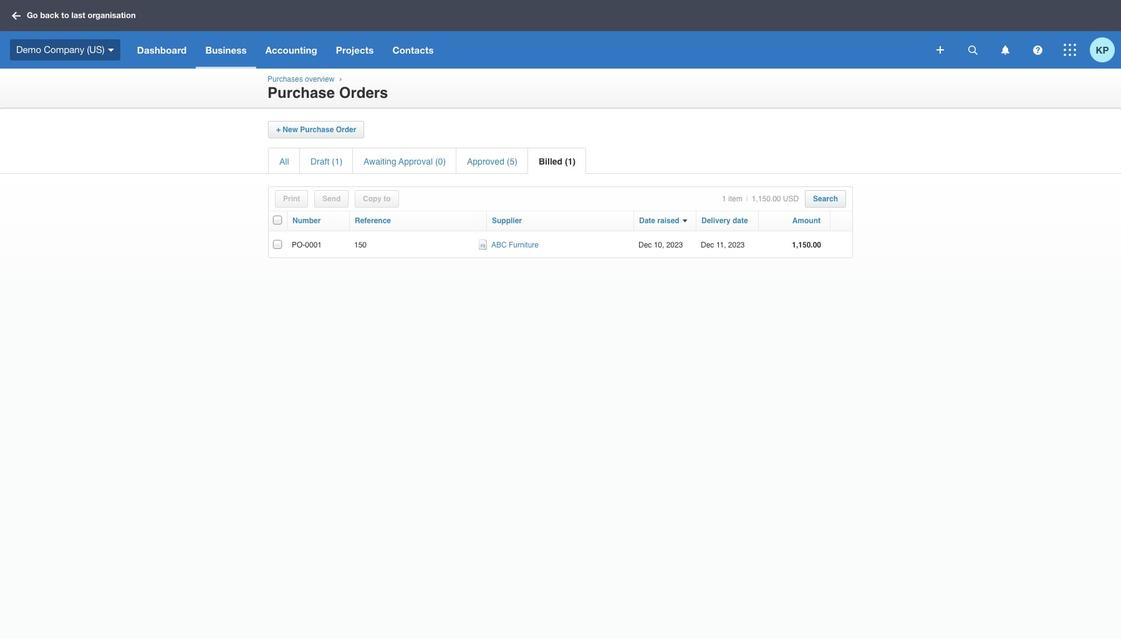 Task type: describe. For each thing, give the bounding box(es) containing it.
amount
[[793, 216, 821, 225]]

awaiting
[[364, 157, 397, 167]]

dec for dec 11, 2023
[[701, 241, 714, 250]]

(us)
[[87, 44, 105, 55]]

dec 11, 2023
[[701, 241, 745, 250]]

copy to
[[363, 195, 391, 203]]

accounting button
[[256, 31, 327, 69]]

0 vertical spatial purchase
[[268, 84, 335, 102]]

date raised link
[[639, 216, 680, 225]]

approval
[[399, 157, 433, 167]]

0 vertical spatial to
[[61, 10, 69, 20]]

+ new purchase order button
[[276, 125, 356, 134]]

billed
[[539, 157, 563, 167]]

new
[[283, 125, 298, 134]]

raised
[[658, 216, 680, 225]]

po-0001
[[292, 241, 322, 250]]

back
[[40, 10, 59, 20]]

(5)
[[507, 157, 518, 167]]

approved (5)
[[467, 157, 518, 167]]

2 horizontal spatial svg image
[[1001, 45, 1010, 55]]

approved (5) button
[[467, 157, 518, 167]]

print
[[283, 195, 300, 203]]

accounting
[[265, 44, 317, 56]]

0001
[[305, 241, 322, 250]]

go back to last organisation
[[27, 10, 136, 20]]

1 horizontal spatial 1,150.00
[[792, 241, 822, 250]]

reference link
[[355, 216, 391, 225]]

+
[[276, 125, 281, 134]]

1 horizontal spatial to
[[384, 195, 391, 203]]

2023 for dec 11, 2023
[[728, 241, 745, 250]]

amount link
[[793, 216, 821, 225]]

business button
[[196, 31, 256, 69]]

reference
[[355, 216, 391, 225]]

|
[[746, 195, 748, 203]]

0 horizontal spatial 1,150.00
[[752, 195, 781, 203]]

go back to last organisation link
[[7, 5, 143, 27]]

projects
[[336, 44, 374, 56]]

abc furniture link
[[492, 241, 539, 250]]

last
[[71, 10, 85, 20]]

1 horizontal spatial svg image
[[937, 46, 944, 54]]

date
[[639, 216, 656, 225]]

all button
[[279, 157, 289, 167]]

abc
[[492, 241, 507, 250]]

purchases overview
[[268, 75, 335, 84]]

2023 for dec 10, 2023
[[667, 241, 683, 250]]

delivery date
[[702, 216, 748, 225]]

number link
[[293, 216, 321, 225]]



Task type: locate. For each thing, give the bounding box(es) containing it.
furniture
[[509, 241, 539, 250]]

kp button
[[1090, 31, 1122, 69]]

0 horizontal spatial to
[[61, 10, 69, 20]]

abc furniture
[[492, 241, 539, 250]]

1 (1) from the left
[[332, 157, 343, 167]]

svg image inside the go back to last organisation link
[[12, 12, 21, 20]]

1 item | 1,150.00 usd
[[722, 195, 799, 203]]

(1) for billed (1)
[[565, 157, 576, 167]]

search
[[813, 195, 838, 203]]

svg image
[[1001, 45, 1010, 55], [937, 46, 944, 54], [108, 48, 114, 52]]

kp
[[1096, 44, 1109, 55]]

0 horizontal spatial 2023
[[667, 241, 683, 250]]

to
[[61, 10, 69, 20], [384, 195, 391, 203]]

to left last
[[61, 10, 69, 20]]

svg image
[[12, 12, 21, 20], [1064, 44, 1077, 56], [968, 45, 978, 55], [1033, 45, 1043, 55]]

banner
[[0, 0, 1122, 69]]

dashboard link
[[128, 31, 196, 69]]

dec 10, 2023
[[639, 241, 683, 250]]

copy
[[363, 195, 382, 203]]

(0)
[[435, 157, 446, 167]]

number
[[293, 216, 321, 225]]

(1)
[[332, 157, 343, 167], [565, 157, 576, 167]]

0 horizontal spatial dec
[[639, 241, 652, 250]]

dec left 11,
[[701, 241, 714, 250]]

draft (1) button
[[311, 157, 343, 167]]

demo company (us) button
[[0, 31, 128, 69]]

go
[[27, 10, 38, 20]]

date
[[733, 216, 748, 225]]

delivery
[[702, 216, 731, 225]]

print button
[[283, 195, 300, 203]]

awaiting approval (0) button
[[364, 157, 446, 167]]

1 dec from the left
[[639, 241, 652, 250]]

svg image inside demo company (us) popup button
[[108, 48, 114, 52]]

purchase down the purchases overview link
[[268, 84, 335, 102]]

usd
[[783, 195, 799, 203]]

organisation
[[88, 10, 136, 20]]

po-
[[292, 241, 305, 250]]

2 2023 from the left
[[728, 241, 745, 250]]

purchases overview link
[[268, 75, 335, 84]]

billed (1)
[[539, 157, 576, 167]]

billed (1) button
[[539, 157, 576, 167]]

2023
[[667, 241, 683, 250], [728, 241, 745, 250]]

supplier
[[492, 216, 522, 225]]

2023 right '10,'
[[667, 241, 683, 250]]

search button
[[813, 195, 838, 203]]

1 horizontal spatial dec
[[701, 241, 714, 250]]

1,150.00 right |
[[752, 195, 781, 203]]

contacts
[[393, 44, 434, 56]]

draft (1)
[[311, 157, 343, 167]]

purchase orders
[[268, 84, 388, 102]]

send button
[[322, 195, 341, 203]]

orders
[[339, 84, 388, 102]]

(1) right draft
[[332, 157, 343, 167]]

purchases
[[268, 75, 303, 84]]

overview
[[305, 75, 335, 84]]

(1) right the "billed"
[[565, 157, 576, 167]]

1,150.00 down amount
[[792, 241, 822, 250]]

order
[[336, 125, 356, 134]]

1 vertical spatial 1,150.00
[[792, 241, 822, 250]]

item
[[729, 195, 743, 203]]

1 vertical spatial to
[[384, 195, 391, 203]]

projects button
[[327, 31, 383, 69]]

draft
[[311, 157, 330, 167]]

date raised
[[639, 216, 680, 225]]

1 horizontal spatial (1)
[[565, 157, 576, 167]]

0 vertical spatial 1,150.00
[[752, 195, 781, 203]]

approved
[[467, 157, 505, 167]]

2 dec from the left
[[701, 241, 714, 250]]

send
[[322, 195, 341, 203]]

purchase right new
[[300, 125, 334, 134]]

1 2023 from the left
[[667, 241, 683, 250]]

1
[[722, 195, 726, 203]]

to right the copy
[[384, 195, 391, 203]]

business
[[205, 44, 247, 56]]

company
[[44, 44, 84, 55]]

2023 right 11,
[[728, 241, 745, 250]]

copy to button
[[363, 195, 391, 203]]

1 horizontal spatial 2023
[[728, 241, 745, 250]]

dec left '10,'
[[639, 241, 652, 250]]

1,150.00
[[752, 195, 781, 203], [792, 241, 822, 250]]

0 horizontal spatial svg image
[[108, 48, 114, 52]]

(1) for draft (1)
[[332, 157, 343, 167]]

delivery date link
[[702, 216, 748, 225]]

+ new purchase order
[[276, 125, 356, 134]]

2 (1) from the left
[[565, 157, 576, 167]]

demo company (us)
[[16, 44, 105, 55]]

dashboard
[[137, 44, 187, 56]]

0 horizontal spatial (1)
[[332, 157, 343, 167]]

150
[[354, 241, 367, 250]]

supplier link
[[492, 216, 522, 225]]

10,
[[654, 241, 665, 250]]

dec for dec 10, 2023
[[639, 241, 652, 250]]

contacts button
[[383, 31, 443, 69]]

11,
[[717, 241, 726, 250]]

demo
[[16, 44, 41, 55]]

banner containing kp
[[0, 0, 1122, 69]]

1 vertical spatial purchase
[[300, 125, 334, 134]]

awaiting approval (0)
[[364, 157, 446, 167]]

purchase
[[268, 84, 335, 102], [300, 125, 334, 134]]

all
[[279, 157, 289, 167]]

dec
[[639, 241, 652, 250], [701, 241, 714, 250]]



Task type: vqa. For each thing, say whether or not it's contained in the screenshot.
Dashboard link
yes



